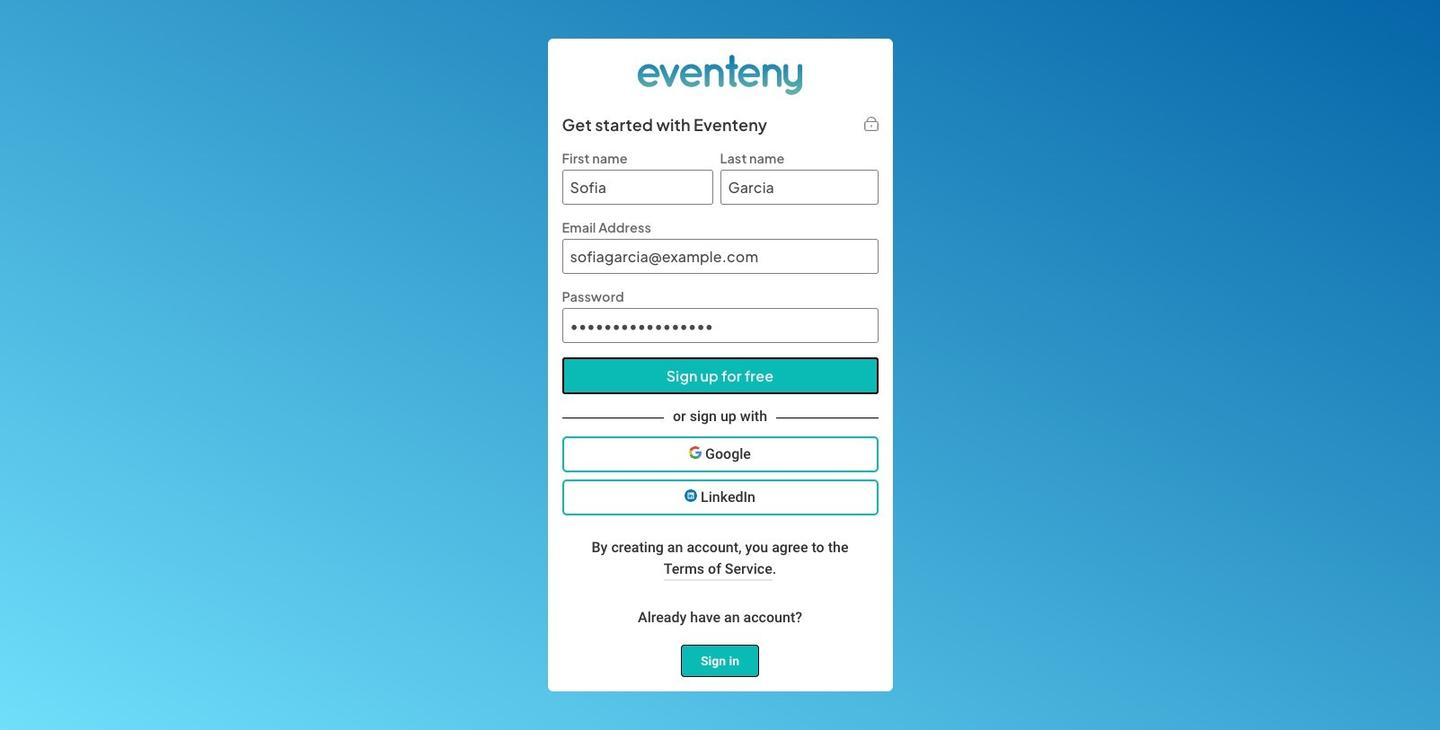 Task type: describe. For each thing, give the bounding box(es) containing it.
eventeny logo image
[[633, 39, 808, 111]]

secure form image
[[864, 117, 879, 131]]

linkedin image
[[685, 489, 698, 502]]



Task type: vqa. For each thing, say whether or not it's contained in the screenshot.
Secure form Icon
yes



Task type: locate. For each thing, give the bounding box(es) containing it.
None text field
[[562, 170, 713, 205], [720, 170, 879, 205], [562, 170, 713, 205], [720, 170, 879, 205]]

None password field
[[562, 308, 879, 343]]

None submit
[[562, 358, 879, 395]]

None email field
[[562, 239, 879, 274]]

google signup image
[[690, 446, 702, 459]]



